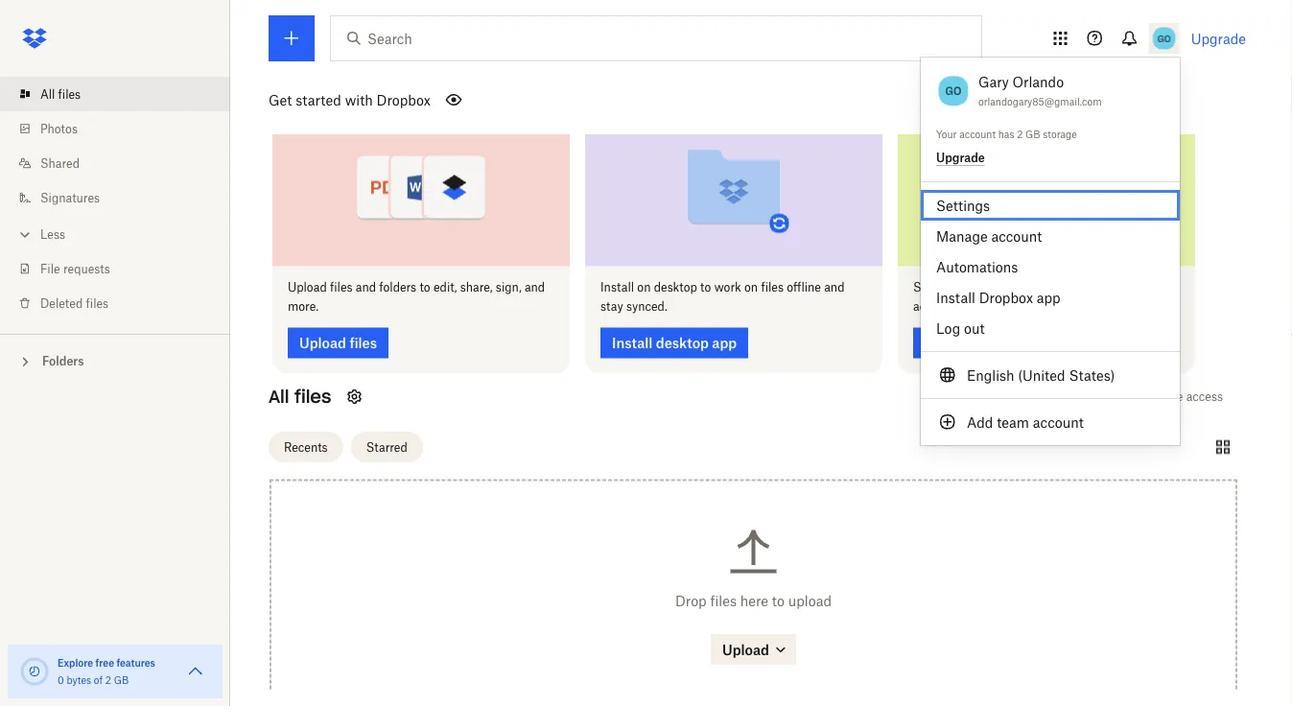 Task type: locate. For each thing, give the bounding box(es) containing it.
and
[[356, 281, 376, 295], [525, 281, 545, 295], [825, 281, 845, 295], [1044, 281, 1064, 295]]

orlandogary85@gmail.com
[[979, 96, 1102, 108]]

with for started
[[345, 92, 373, 108]]

to left the "edit,"
[[420, 281, 431, 295]]

to right here
[[772, 593, 785, 609]]

all
[[40, 87, 55, 101], [269, 386, 289, 408]]

0 vertical spatial dropbox
[[377, 92, 431, 108]]

requests
[[63, 261, 110, 276]]

folders button
[[0, 346, 230, 375]]

on up synced.
[[638, 281, 651, 295]]

dropbox right started
[[377, 92, 431, 108]]

1 vertical spatial 2
[[105, 674, 111, 686]]

3 and from the left
[[825, 281, 845, 295]]

all up the photos
[[40, 87, 55, 101]]

and right sign,
[[525, 281, 545, 295]]

on
[[638, 281, 651, 295], [745, 281, 758, 295]]

install up stay at left top
[[601, 281, 634, 295]]

files right upload
[[330, 281, 353, 295]]

0
[[58, 674, 64, 686]]

add
[[967, 414, 994, 430]]

1 vertical spatial with
[[975, 281, 999, 295]]

with
[[345, 92, 373, 108], [975, 281, 999, 295]]

go button
[[937, 71, 971, 111]]

0 vertical spatial all
[[40, 87, 55, 101]]

1 vertical spatial all files
[[269, 386, 331, 408]]

your account has 2 gb storage
[[937, 128, 1077, 140]]

and left folders on the top left of page
[[356, 281, 376, 295]]

files down automations
[[949, 281, 972, 295]]

deleted
[[40, 296, 83, 310]]

upgrade down your
[[937, 151, 985, 165]]

list
[[0, 65, 230, 334]]

control
[[1068, 281, 1106, 295]]

folders
[[379, 281, 417, 295]]

recents
[[284, 441, 328, 455]]

file requests
[[40, 261, 110, 276]]

get started with dropbox
[[269, 92, 431, 108]]

install
[[601, 281, 634, 295], [937, 289, 976, 306]]

explore
[[58, 657, 93, 669]]

1 horizontal spatial to
[[701, 281, 711, 295]]

gb right has
[[1026, 128, 1041, 140]]

bytes
[[67, 674, 91, 686]]

team
[[997, 414, 1030, 430]]

and left control
[[1044, 281, 1064, 295]]

2 on from the left
[[745, 281, 758, 295]]

0 horizontal spatial to
[[420, 281, 431, 295]]

0 vertical spatial with
[[345, 92, 373, 108]]

log out
[[937, 320, 985, 336]]

to for install
[[701, 281, 711, 295]]

files left offline
[[761, 281, 784, 295]]

1 vertical spatial upgrade
[[937, 151, 985, 165]]

gary orlando orlandogary85@gmail.com
[[979, 73, 1102, 108]]

share files with anyone and control edit or view access.
[[914, 281, 1172, 314]]

on right work
[[745, 281, 758, 295]]

1 horizontal spatial with
[[975, 281, 999, 295]]

with down automations
[[975, 281, 999, 295]]

to inside install on desktop to work on files offline and stay synced.
[[701, 281, 711, 295]]

0 horizontal spatial on
[[638, 281, 651, 295]]

all files up the photos
[[40, 87, 81, 101]]

0 horizontal spatial install
[[601, 281, 634, 295]]

install up log out
[[937, 289, 976, 306]]

files inside "upload files and folders to edit, share, sign, and more."
[[330, 281, 353, 295]]

upgrade
[[1192, 30, 1247, 47], [937, 151, 985, 165]]

2
[[1017, 128, 1023, 140], [105, 674, 111, 686]]

0 vertical spatial account
[[960, 128, 996, 140]]

0 horizontal spatial all
[[40, 87, 55, 101]]

dropbox
[[377, 92, 431, 108], [980, 289, 1034, 306]]

view
[[1147, 281, 1172, 295]]

files
[[58, 87, 81, 101], [330, 281, 353, 295], [761, 281, 784, 295], [949, 281, 972, 295], [86, 296, 109, 310], [295, 386, 331, 408], [711, 593, 737, 609]]

1 horizontal spatial 2
[[1017, 128, 1023, 140]]

dropbox down automations
[[980, 289, 1034, 306]]

install dropbox app
[[937, 289, 1061, 306]]

more.
[[288, 300, 319, 314]]

account for your
[[960, 128, 996, 140]]

out
[[964, 320, 985, 336]]

settings link
[[921, 190, 1180, 221]]

1 horizontal spatial on
[[745, 281, 758, 295]]

sign,
[[496, 281, 522, 295]]

deleted files link
[[15, 286, 230, 321]]

1 vertical spatial all
[[269, 386, 289, 408]]

4 and from the left
[[1044, 281, 1064, 295]]

2 horizontal spatial to
[[772, 593, 785, 609]]

account right team at the bottom of the page
[[1033, 414, 1084, 430]]

0 horizontal spatial 2
[[105, 674, 111, 686]]

of
[[94, 674, 103, 686]]

install inside install on desktop to work on files offline and stay synced.
[[601, 281, 634, 295]]

0 vertical spatial all files
[[40, 87, 81, 101]]

0 vertical spatial gb
[[1026, 128, 1041, 140]]

choose a language: image
[[937, 364, 960, 387]]

and right offline
[[825, 281, 845, 295]]

or
[[1133, 281, 1144, 295]]

automations
[[937, 259, 1019, 275]]

upgrade button
[[937, 151, 985, 166]]

has
[[999, 128, 1015, 140]]

account left has
[[960, 128, 996, 140]]

account
[[960, 128, 996, 140], [992, 228, 1043, 244], [1033, 414, 1084, 430]]

to
[[420, 281, 431, 295], [701, 281, 711, 295], [772, 593, 785, 609]]

0 horizontal spatial gb
[[114, 674, 129, 686]]

log
[[937, 320, 961, 336]]

0 horizontal spatial dropbox
[[377, 92, 431, 108]]

account down settings link
[[992, 228, 1043, 244]]

upgrade link
[[1192, 30, 1247, 47]]

account menu image
[[1149, 23, 1180, 54]]

settings
[[937, 197, 990, 214]]

with inside share files with anyone and control edit or view access.
[[975, 281, 999, 295]]

1 horizontal spatial install
[[937, 289, 976, 306]]

folders
[[42, 354, 84, 368]]

files up the photos
[[58, 87, 81, 101]]

1 vertical spatial gb
[[114, 674, 129, 686]]

edit,
[[434, 281, 457, 295]]

1 vertical spatial account
[[992, 228, 1043, 244]]

manage account
[[937, 228, 1043, 244]]

to left work
[[701, 281, 711, 295]]

only
[[1107, 390, 1132, 405]]

upload
[[789, 593, 832, 609]]

english
[[967, 367, 1015, 383]]

gb down "features"
[[114, 674, 129, 686]]

share,
[[460, 281, 493, 295]]

gb
[[1026, 128, 1041, 140], [114, 674, 129, 686]]

all files up recents button
[[269, 386, 331, 408]]

2 right has
[[1017, 128, 1023, 140]]

upgrade right account menu image
[[1192, 30, 1247, 47]]

2 right of
[[105, 674, 111, 686]]

account for manage
[[992, 228, 1043, 244]]

storage
[[1043, 128, 1077, 140]]

photos link
[[15, 111, 230, 146]]

0 horizontal spatial with
[[345, 92, 373, 108]]

list containing all files
[[0, 65, 230, 334]]

0 horizontal spatial all files
[[40, 87, 81, 101]]

0 vertical spatial upgrade
[[1192, 30, 1247, 47]]

only you have access
[[1107, 390, 1224, 405]]

all up recents button
[[269, 386, 289, 408]]

1 vertical spatial dropbox
[[980, 289, 1034, 306]]

with right started
[[345, 92, 373, 108]]

states)
[[1069, 367, 1115, 383]]

2 inside explore free features 0 bytes of 2 gb
[[105, 674, 111, 686]]



Task type: vqa. For each thing, say whether or not it's contained in the screenshot.
get started with dropbox on the left
yes



Task type: describe. For each thing, give the bounding box(es) containing it.
1 and from the left
[[356, 281, 376, 295]]

share
[[914, 281, 946, 295]]

to inside "upload files and folders to edit, share, sign, and more."
[[420, 281, 431, 295]]

drop
[[676, 593, 707, 609]]

signatures link
[[15, 180, 230, 215]]

you
[[1136, 390, 1155, 405]]

offline
[[787, 281, 821, 295]]

1 horizontal spatial upgrade
[[1192, 30, 1247, 47]]

manage account link
[[921, 221, 1180, 251]]

synced.
[[627, 300, 668, 314]]

less
[[40, 227, 65, 241]]

to for drop
[[772, 593, 785, 609]]

files inside share files with anyone and control edit or view access.
[[949, 281, 972, 295]]

(united
[[1018, 367, 1066, 383]]

here
[[741, 593, 769, 609]]

features
[[117, 657, 155, 669]]

signatures
[[40, 190, 100, 205]]

started
[[296, 92, 341, 108]]

install on desktop to work on files offline and stay synced.
[[601, 281, 845, 314]]

2 and from the left
[[525, 281, 545, 295]]

shared link
[[15, 146, 230, 180]]

1 horizontal spatial dropbox
[[980, 289, 1034, 306]]

0 horizontal spatial upgrade
[[937, 151, 985, 165]]

install for install on desktop to work on files offline and stay synced.
[[601, 281, 634, 295]]

starred button
[[351, 432, 423, 463]]

all files inside list item
[[40, 87, 81, 101]]

free
[[96, 657, 114, 669]]

1 horizontal spatial all files
[[269, 386, 331, 408]]

manage
[[937, 228, 988, 244]]

file
[[40, 261, 60, 276]]

desktop
[[654, 281, 698, 295]]

upload files and folders to edit, share, sign, and more.
[[288, 281, 545, 314]]

1 horizontal spatial gb
[[1026, 128, 1041, 140]]

add team account link
[[921, 407, 1180, 438]]

log out link
[[921, 313, 1180, 344]]

get
[[269, 92, 292, 108]]

0 vertical spatial 2
[[1017, 128, 1023, 140]]

english (united states)
[[967, 367, 1115, 383]]

1 horizontal spatial all
[[269, 386, 289, 408]]

and inside share files with anyone and control edit or view access.
[[1044, 281, 1064, 295]]

files right deleted
[[86, 296, 109, 310]]

your
[[937, 128, 957, 140]]

orlando
[[1013, 73, 1064, 90]]

gb inside explore free features 0 bytes of 2 gb
[[114, 674, 129, 686]]

files inside install on desktop to work on files offline and stay synced.
[[761, 281, 784, 295]]

all files link
[[15, 77, 230, 111]]

2 vertical spatial account
[[1033, 414, 1084, 430]]

add team account
[[967, 414, 1084, 430]]

have
[[1158, 390, 1184, 405]]

files up recents button
[[295, 386, 331, 408]]

english (united states) menu item
[[921, 360, 1180, 391]]

recents button
[[269, 432, 343, 463]]

edit
[[1109, 281, 1130, 295]]

dropbox image
[[15, 19, 54, 58]]

access.
[[914, 300, 953, 314]]

1 on from the left
[[638, 281, 651, 295]]

anyone
[[1002, 281, 1041, 295]]

files inside list item
[[58, 87, 81, 101]]

shared
[[40, 156, 80, 170]]

gary
[[979, 73, 1009, 90]]

go
[[946, 83, 962, 98]]

stay
[[601, 300, 623, 314]]

file requests link
[[15, 251, 230, 286]]

photos
[[40, 121, 78, 136]]

upload
[[288, 281, 327, 295]]

automations link
[[921, 251, 1180, 282]]

all files list item
[[0, 77, 230, 111]]

less image
[[15, 225, 35, 244]]

starred
[[366, 441, 408, 455]]

explore free features 0 bytes of 2 gb
[[58, 657, 155, 686]]

install for install dropbox app
[[937, 289, 976, 306]]

app
[[1037, 289, 1061, 306]]

all inside list item
[[40, 87, 55, 101]]

work
[[715, 281, 742, 295]]

deleted files
[[40, 296, 109, 310]]

with for files
[[975, 281, 999, 295]]

quota usage element
[[19, 656, 50, 687]]

drop files here to upload
[[676, 593, 832, 609]]

files left here
[[711, 593, 737, 609]]

and inside install on desktop to work on files offline and stay synced.
[[825, 281, 845, 295]]

access
[[1187, 390, 1224, 405]]



